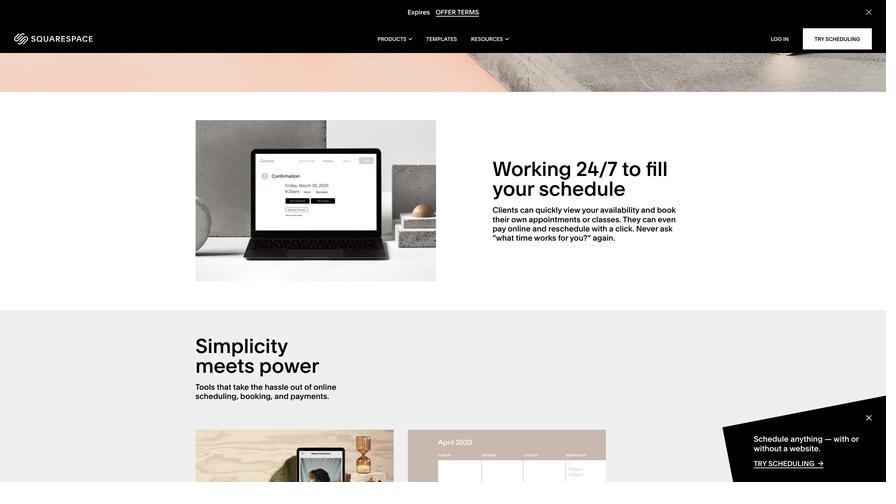 Task type: locate. For each thing, give the bounding box(es) containing it.
try right in
[[815, 36, 825, 42]]

1 horizontal spatial online
[[508, 224, 531, 234]]

or right view at the top of the page
[[583, 215, 590, 225]]

your up clients
[[493, 177, 534, 201]]

ask
[[660, 224, 673, 234]]

0 vertical spatial try
[[815, 36, 825, 42]]

1 vertical spatial try
[[754, 460, 767, 468]]

2 horizontal spatial and
[[641, 206, 655, 215]]

try scheduling
[[815, 36, 860, 42]]

1 horizontal spatial or
[[851, 435, 859, 444]]

0 horizontal spatial scheduling
[[769, 460, 815, 468]]

1 horizontal spatial with
[[834, 435, 850, 444]]

or inside clients can quickly view your availability and book their own appointments or classes. they can even pay online and reschedule with a click. never ask "what time works for you?" again.
[[583, 215, 590, 225]]

your for availability
[[582, 206, 599, 215]]

again.
[[593, 234, 615, 243]]

online inside tools that take the hassle out of online scheduling, booking, and payments.
[[314, 383, 336, 392]]

your inside clients can quickly view your availability and book their own appointments or classes. they can even pay online and reschedule with a click. never ask "what time works for you?" again.
[[582, 206, 599, 215]]

try for try scheduling →
[[754, 460, 767, 468]]

for
[[558, 234, 568, 243]]

can right clients
[[520, 206, 534, 215]]

try inside the try scheduling →
[[754, 460, 767, 468]]

"what
[[493, 234, 514, 243]]

with inside schedule anything — with or without a website.
[[834, 435, 850, 444]]

time
[[516, 234, 533, 243]]

and down "quickly"
[[533, 224, 547, 234]]

your for schedule
[[493, 177, 534, 201]]

or inside schedule anything — with or without a website.
[[851, 435, 859, 444]]

a
[[609, 224, 614, 234], [784, 444, 788, 454]]

can
[[520, 206, 534, 215], [643, 215, 656, 225]]

0 horizontal spatial your
[[493, 177, 534, 201]]

1 vertical spatial and
[[533, 224, 547, 234]]

reschedule
[[548, 224, 590, 234]]

templates link
[[426, 25, 457, 53]]

1 vertical spatial or
[[851, 435, 859, 444]]

simplicity meets power
[[195, 334, 319, 378]]

products button
[[378, 25, 412, 53]]

schedule
[[539, 177, 626, 201]]

online inside clients can quickly view your availability and book their own appointments or classes. they can even pay online and reschedule with a click. never ask "what time works for you?" again.
[[508, 224, 531, 234]]

0 horizontal spatial or
[[583, 215, 590, 225]]

scheduling inside try scheduling link
[[826, 36, 860, 42]]

1 vertical spatial online
[[314, 383, 336, 392]]

a up the try scheduling →
[[784, 444, 788, 454]]

can right they
[[643, 215, 656, 225]]

their
[[493, 215, 510, 225]]

booking,
[[240, 392, 273, 402]]

your right view at the top of the page
[[582, 206, 599, 215]]

1 vertical spatial your
[[582, 206, 599, 215]]

templates
[[426, 36, 457, 42]]

a left click.
[[609, 224, 614, 234]]

try down without
[[754, 460, 767, 468]]

0 vertical spatial scheduling
[[826, 36, 860, 42]]

promote your availability example image
[[195, 430, 394, 483]]

0 vertical spatial or
[[583, 215, 590, 225]]

or right —
[[851, 435, 859, 444]]

scheduling inside the try scheduling →
[[769, 460, 815, 468]]

payments.
[[291, 392, 329, 402]]

try for try scheduling
[[815, 36, 825, 42]]

without
[[754, 444, 782, 454]]

online
[[508, 224, 531, 234], [314, 383, 336, 392]]

squarespace logo link
[[14, 33, 186, 45]]

appointments
[[529, 215, 581, 225]]

1 horizontal spatial and
[[533, 224, 547, 234]]

scheduling
[[826, 36, 860, 42], [769, 460, 815, 468]]

quickly
[[536, 206, 562, 215]]

with right —
[[834, 435, 850, 444]]

1 horizontal spatial scheduling
[[826, 36, 860, 42]]

0 vertical spatial with
[[592, 224, 607, 234]]

own
[[511, 215, 527, 225]]

1 vertical spatial scheduling
[[769, 460, 815, 468]]

0 horizontal spatial try
[[754, 460, 767, 468]]

expires
[[407, 8, 431, 16]]

or
[[583, 215, 590, 225], [851, 435, 859, 444]]

and left out at the left of page
[[275, 392, 289, 402]]

to
[[622, 157, 641, 181]]

take
[[233, 383, 249, 392]]

and left book
[[641, 206, 655, 215]]

online right of
[[314, 383, 336, 392]]

1 horizontal spatial your
[[582, 206, 599, 215]]

simplicity
[[195, 334, 288, 358]]

tools
[[195, 383, 215, 392]]

0 horizontal spatial a
[[609, 224, 614, 234]]

your inside working 24/7 to fill your schedule
[[493, 177, 534, 201]]

view
[[564, 206, 581, 215]]

with right you?" on the right
[[592, 224, 607, 234]]

log             in link
[[771, 36, 789, 42]]

0 horizontal spatial and
[[275, 392, 289, 402]]

hassle
[[265, 383, 289, 392]]

and inside tools that take the hassle out of online scheduling, booking, and payments.
[[275, 392, 289, 402]]

online right "pay"
[[508, 224, 531, 234]]

0 horizontal spatial online
[[314, 383, 336, 392]]

0 vertical spatial a
[[609, 224, 614, 234]]

0 horizontal spatial with
[[592, 224, 607, 234]]

1 vertical spatial with
[[834, 435, 850, 444]]

1 vertical spatial a
[[784, 444, 788, 454]]

works
[[534, 234, 556, 243]]

0 vertical spatial online
[[508, 224, 531, 234]]

schedule anything — with or without a website.
[[754, 435, 859, 454]]

and
[[641, 206, 655, 215], [533, 224, 547, 234], [275, 392, 289, 402]]

0 vertical spatial and
[[641, 206, 655, 215]]

out
[[290, 383, 303, 392]]

0 vertical spatial your
[[493, 177, 534, 201]]

that
[[217, 383, 231, 392]]

with
[[592, 224, 607, 234], [834, 435, 850, 444]]

1 horizontal spatial try
[[815, 36, 825, 42]]

your
[[493, 177, 534, 201], [582, 206, 599, 215]]

2 vertical spatial and
[[275, 392, 289, 402]]

even
[[658, 215, 676, 225]]

log
[[771, 36, 782, 42]]

scheduling,
[[195, 392, 239, 402]]

with inside clients can quickly view your availability and book their own appointments or classes. they can even pay online and reschedule with a click. never ask "what time works for you?" again.
[[592, 224, 607, 234]]

try
[[815, 36, 825, 42], [754, 460, 767, 468]]

1 horizontal spatial a
[[784, 444, 788, 454]]



Task type: describe. For each thing, give the bounding box(es) containing it.
1 horizontal spatial can
[[643, 215, 656, 225]]

terms
[[457, 8, 479, 16]]

in
[[783, 36, 789, 42]]

resources
[[471, 36, 503, 42]]

you?"
[[570, 234, 591, 243]]

—
[[825, 435, 832, 444]]

0 horizontal spatial can
[[520, 206, 534, 215]]

offer terms
[[436, 8, 479, 16]]

working
[[493, 157, 572, 181]]

products
[[378, 36, 407, 42]]

schedule
[[754, 435, 789, 444]]

they
[[623, 215, 641, 225]]

tools that take the hassle out of online scheduling, booking, and payments.
[[195, 383, 336, 402]]

try scheduling link
[[803, 28, 872, 50]]

24/7
[[576, 157, 618, 181]]

offer
[[436, 8, 456, 16]]

click.
[[616, 224, 634, 234]]

book
[[657, 206, 676, 215]]

→
[[818, 460, 824, 468]]

anything
[[791, 435, 823, 444]]

a inside clients can quickly view your availability and book their own appointments or classes. they can even pay online and reschedule with a click. never ask "what time works for you?" again.
[[609, 224, 614, 234]]

classes.
[[592, 215, 621, 225]]

scheduling for try scheduling →
[[769, 460, 815, 468]]

never
[[636, 224, 658, 234]]

website.
[[790, 444, 821, 454]]

offer terms link
[[436, 8, 479, 17]]

power
[[259, 354, 319, 378]]

working 24/7 to fill your schedule
[[493, 157, 668, 201]]

a inside schedule anything — with or without a website.
[[784, 444, 788, 454]]

log             in
[[771, 36, 789, 42]]

meets
[[195, 354, 255, 378]]

squarespace scheduling user interface photo image
[[195, 120, 436, 282]]

scheduling for try scheduling
[[826, 36, 860, 42]]

clients can quickly view your availability and book their own appointments or classes. they can even pay online and reschedule with a click. never ask "what time works for you?" again.
[[493, 206, 676, 243]]

availability
[[600, 206, 639, 215]]

resources button
[[471, 25, 509, 53]]

stay organized example image
[[408, 430, 606, 483]]

of
[[304, 383, 312, 392]]

try scheduling →
[[754, 460, 824, 468]]

squarespace logo image
[[14, 33, 93, 45]]

fill
[[646, 157, 668, 181]]

clients
[[493, 206, 518, 215]]

the
[[251, 383, 263, 392]]

pay
[[493, 224, 506, 234]]



Task type: vqa. For each thing, say whether or not it's contained in the screenshot.
Try Scheduling
yes



